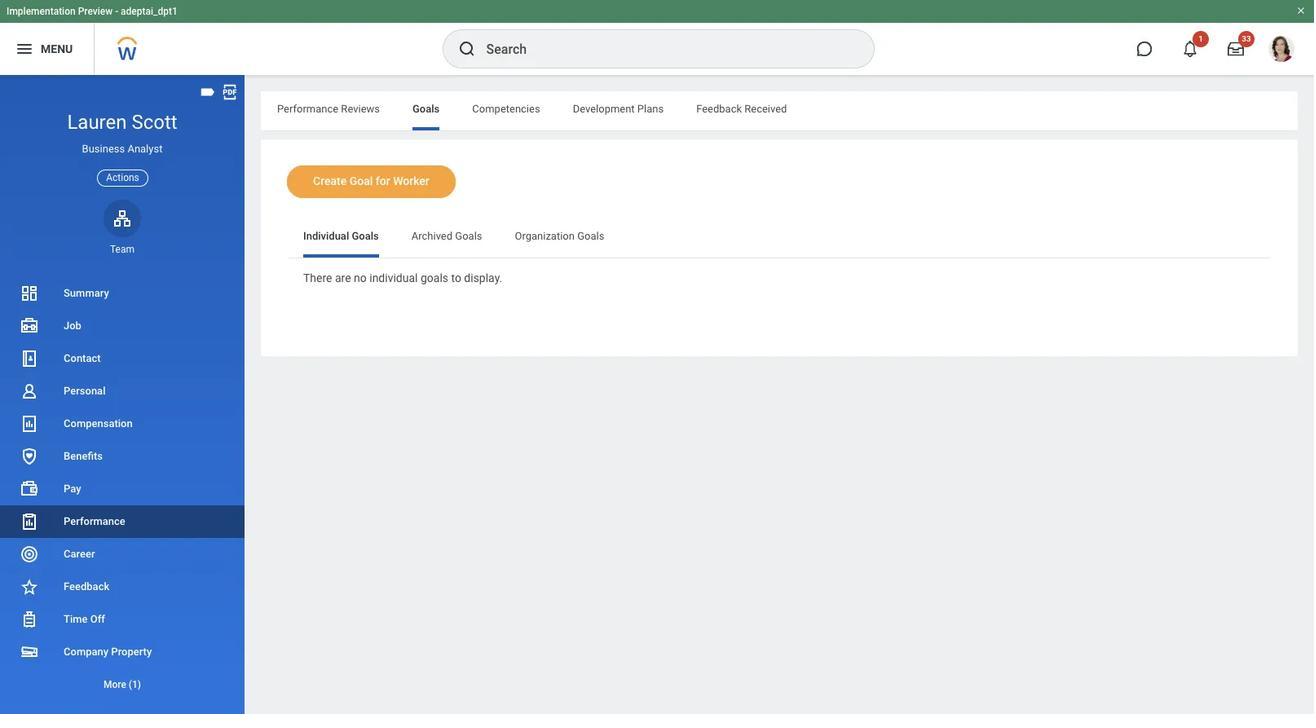 Task type: vqa. For each thing, say whether or not it's contained in the screenshot.
MENU
yes



Task type: locate. For each thing, give the bounding box(es) containing it.
create goal for worker button
[[287, 165, 455, 198]]

view team image
[[112, 208, 132, 228]]

create goal for worker
[[313, 174, 429, 187]]

off
[[90, 613, 105, 625]]

competencies
[[472, 103, 540, 115]]

company
[[64, 646, 109, 658]]

feedback inside "list"
[[64, 580, 109, 593]]

performance image
[[20, 512, 39, 531]]

career link
[[0, 538, 245, 571]]

archived goals
[[411, 230, 482, 242]]

1 horizontal spatial performance
[[277, 103, 338, 115]]

tab list
[[261, 91, 1298, 130], [287, 218, 1272, 258]]

analyst
[[127, 143, 163, 155]]

performance left reviews
[[277, 103, 338, 115]]

worker
[[393, 174, 429, 187]]

actions
[[106, 172, 139, 183]]

pay image
[[20, 479, 39, 499]]

contact link
[[0, 342, 245, 375]]

0 horizontal spatial performance
[[64, 515, 125, 527]]

goals
[[421, 271, 448, 284]]

pay
[[64, 483, 81, 495]]

archived
[[411, 230, 452, 242]]

1 vertical spatial performance
[[64, 515, 125, 527]]

feedback for feedback
[[64, 580, 109, 593]]

organization
[[515, 230, 575, 242]]

feedback up time off
[[64, 580, 109, 593]]

1 vertical spatial feedback
[[64, 580, 109, 593]]

justify image
[[15, 39, 34, 59]]

goals
[[412, 103, 440, 115], [352, 230, 379, 242], [455, 230, 482, 242], [577, 230, 604, 242]]

feedback
[[696, 103, 742, 115], [64, 580, 109, 593]]

create
[[313, 174, 347, 187]]

benefits image
[[20, 447, 39, 466]]

company property image
[[20, 642, 39, 662]]

contact image
[[20, 349, 39, 368]]

0 horizontal spatial feedback
[[64, 580, 109, 593]]

preview
[[78, 6, 113, 17]]

0 vertical spatial feedback
[[696, 103, 742, 115]]

feedback received
[[696, 103, 787, 115]]

organization goals
[[515, 230, 604, 242]]

actions button
[[97, 169, 148, 186]]

performance up career
[[64, 515, 125, 527]]

0 vertical spatial tab list
[[261, 91, 1298, 130]]

0 vertical spatial performance
[[277, 103, 338, 115]]

tab list containing individual goals
[[287, 218, 1272, 258]]

performance inside "performance" link
[[64, 515, 125, 527]]

time off link
[[0, 603, 245, 636]]

plans
[[637, 103, 664, 115]]

summary image
[[20, 284, 39, 303]]

1 vertical spatial tab list
[[287, 218, 1272, 258]]

company property
[[64, 646, 152, 658]]

goals for archived goals
[[455, 230, 482, 242]]

job image
[[20, 316, 39, 336]]

performance
[[277, 103, 338, 115], [64, 515, 125, 527]]

lauren scott
[[67, 111, 177, 134]]

goals right 'organization'
[[577, 230, 604, 242]]

performance link
[[0, 505, 245, 538]]

goals right archived
[[455, 230, 482, 242]]

1 horizontal spatial feedback
[[696, 103, 742, 115]]

team lauren scott element
[[104, 243, 141, 256]]

career
[[64, 548, 95, 560]]

job
[[64, 320, 81, 332]]

goals right the individual
[[352, 230, 379, 242]]

feedback left received
[[696, 103, 742, 115]]

adeptai_dpt1
[[121, 6, 178, 17]]

feedback link
[[0, 571, 245, 603]]

personal link
[[0, 375, 245, 408]]

contact
[[64, 352, 101, 364]]

benefits link
[[0, 440, 245, 473]]

view printable version (pdf) image
[[221, 83, 239, 101]]

menu
[[41, 42, 73, 55]]

more (1)
[[103, 679, 141, 690]]

goals right reviews
[[412, 103, 440, 115]]

development plans
[[573, 103, 664, 115]]

list
[[0, 277, 245, 701]]

tag image
[[199, 83, 217, 101]]

personal
[[64, 385, 106, 397]]

scott
[[132, 111, 177, 134]]

time off image
[[20, 610, 39, 629]]

company property link
[[0, 636, 245, 668]]



Task type: describe. For each thing, give the bounding box(es) containing it.
performance for performance reviews
[[277, 103, 338, 115]]

33 button
[[1218, 31, 1255, 67]]

team
[[110, 244, 134, 255]]

individual
[[303, 230, 349, 242]]

reviews
[[341, 103, 380, 115]]

close environment banner image
[[1296, 6, 1306, 15]]

inbox large image
[[1228, 41, 1244, 57]]

list containing summary
[[0, 277, 245, 701]]

business analyst
[[82, 143, 163, 155]]

there
[[303, 271, 332, 284]]

menu button
[[0, 23, 94, 75]]

development
[[573, 103, 635, 115]]

menu banner
[[0, 0, 1314, 75]]

individual
[[369, 271, 418, 284]]

tab list containing performance reviews
[[261, 91, 1298, 130]]

benefits
[[64, 450, 103, 462]]

compensation image
[[20, 414, 39, 434]]

there are no individual goals to display.
[[303, 271, 502, 284]]

more
[[103, 679, 126, 690]]

1
[[1198, 34, 1203, 43]]

no
[[354, 271, 367, 284]]

time off
[[64, 613, 105, 625]]

more (1) button
[[0, 668, 245, 701]]

for
[[376, 174, 390, 187]]

goals for individual goals
[[352, 230, 379, 242]]

business
[[82, 143, 125, 155]]

individual goals
[[303, 230, 379, 242]]

goals for organization goals
[[577, 230, 604, 242]]

search image
[[457, 39, 476, 59]]

team link
[[104, 200, 141, 256]]

1 button
[[1172, 31, 1209, 67]]

to
[[451, 271, 461, 284]]

compensation
[[64, 417, 133, 430]]

lauren
[[67, 111, 127, 134]]

33
[[1242, 34, 1251, 43]]

property
[[111, 646, 152, 658]]

profile logan mcneil image
[[1268, 36, 1294, 65]]

performance reviews
[[277, 103, 380, 115]]

goal
[[349, 174, 373, 187]]

implementation
[[7, 6, 76, 17]]

more (1) button
[[0, 675, 245, 694]]

job link
[[0, 310, 245, 342]]

display.
[[464, 271, 502, 284]]

time
[[64, 613, 88, 625]]

summary link
[[0, 277, 245, 310]]

Search Workday  search field
[[486, 31, 840, 67]]

notifications large image
[[1182, 41, 1198, 57]]

(1)
[[129, 679, 141, 690]]

are
[[335, 271, 351, 284]]

career image
[[20, 545, 39, 564]]

navigation pane region
[[0, 75, 245, 714]]

received
[[744, 103, 787, 115]]

implementation preview -   adeptai_dpt1
[[7, 6, 178, 17]]

feedback for feedback received
[[696, 103, 742, 115]]

personal image
[[20, 381, 39, 401]]

feedback image
[[20, 577, 39, 597]]

performance for performance
[[64, 515, 125, 527]]

-
[[115, 6, 118, 17]]

compensation link
[[0, 408, 245, 440]]

summary
[[64, 287, 109, 299]]

pay link
[[0, 473, 245, 505]]



